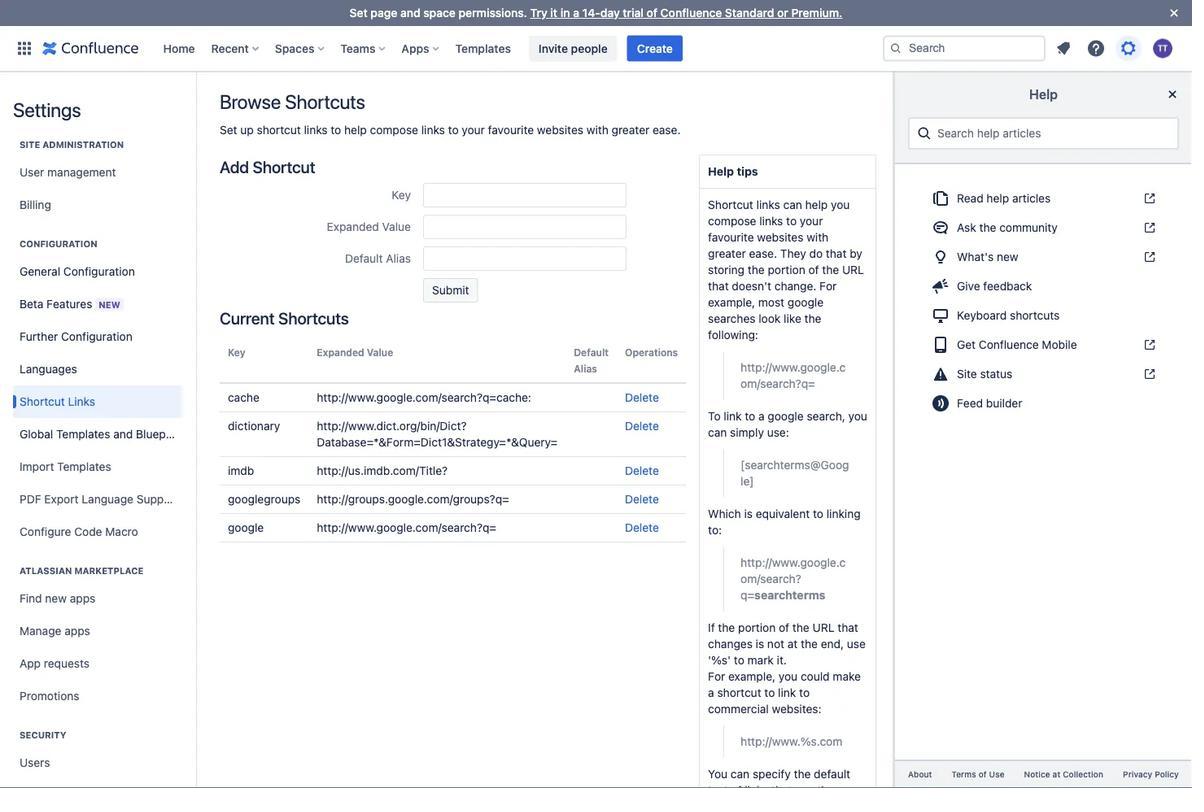 Task type: locate. For each thing, give the bounding box(es) containing it.
set
[[350, 6, 368, 20], [220, 123, 237, 137]]

shortcuts
[[285, 90, 365, 113], [278, 309, 349, 328]]

url up "end,"
[[813, 622, 835, 635]]

it
[[551, 6, 558, 20]]

at
[[788, 638, 798, 651], [1053, 771, 1061, 780]]

you inside shortcut links can help you compose links to your favourite websites with greater ease. they do that by storing the portion of the url that doesn't change. for example, most google searches look like the following:
[[831, 198, 850, 212]]

1 delete from the top
[[625, 391, 659, 405]]

can inside shortcut links can help you compose links to your favourite websites with greater ease. they do that by storing the portion of the url that doesn't change. for example, most google searches look like the following:
[[784, 198, 803, 212]]

and right page
[[401, 6, 421, 20]]

at inside if the portion of the url that changes is not at the end, use '%s' to mark it. for example, you could make a shortcut to link to commercial websites:
[[788, 638, 798, 651]]

1 horizontal spatial use
[[847, 638, 866, 651]]

1 horizontal spatial greater
[[708, 247, 746, 261]]

link
[[724, 410, 742, 423], [779, 687, 797, 700]]

0 vertical spatial portion
[[768, 263, 806, 277]]

changes
[[708, 638, 753, 651]]

give
[[958, 280, 981, 293]]

privacy policy link
[[1114, 768, 1190, 782]]

ease.
[[653, 123, 681, 137], [750, 247, 778, 261]]

url inside shortcut links can help you compose links to your favourite websites with greater ease. they do that by storing the portion of the url that doesn't change. for example, most google searches look like the following:
[[843, 263, 865, 277]]

0 vertical spatial your
[[462, 123, 485, 137]]

configure
[[20, 526, 71, 539]]

le]
[[741, 475, 754, 489]]

1 horizontal spatial help
[[1030, 87, 1058, 102]]

recent
[[211, 42, 249, 55]]

screen icon image
[[931, 306, 951, 326]]

set for set up shortcut links to help compose links to your favourite websites with greater ease.
[[220, 123, 237, 137]]

shortcut down browse shortcuts
[[257, 123, 301, 137]]

example, inside if the portion of the url that changes is not at the end, use '%s' to mark it. for example, you could make a shortcut to link to commercial websites:
[[729, 670, 776, 684]]

comment icon image
[[931, 218, 951, 238]]

collapse sidebar image
[[177, 80, 213, 112]]

spaces button
[[270, 35, 331, 61]]

help up search help articles field
[[1030, 87, 1058, 102]]

tips
[[737, 165, 759, 178]]

can up "they"
[[784, 198, 803, 212]]

the left 'default'
[[794, 768, 811, 782]]

do
[[810, 247, 823, 261]]

new for what's
[[997, 250, 1019, 264]]

1 vertical spatial greater
[[708, 247, 746, 261]]

policy
[[1156, 771, 1180, 780]]

set left page
[[350, 6, 368, 20]]

2 shortcut icon image from the top
[[1141, 221, 1157, 234]]

1 horizontal spatial set
[[350, 6, 368, 20]]

1 vertical spatial ease.
[[750, 247, 778, 261]]

1 vertical spatial can
[[708, 426, 727, 440]]

the right if
[[718, 622, 735, 635]]

google up use:
[[768, 410, 804, 423]]

shortcut inside if the portion of the url that changes is not at the end, use '%s' to mark it. for example, you could make a shortcut to link to commercial websites:
[[718, 687, 762, 700]]

shortcuts right the current
[[278, 309, 349, 328]]

0 vertical spatial expanded value
[[327, 220, 411, 234]]

0 vertical spatial shortcut
[[257, 123, 301, 137]]

alias inside default alias
[[574, 363, 598, 375]]

app requests
[[20, 657, 90, 671]]

1 vertical spatial shortcuts
[[278, 309, 349, 328]]

site up user
[[20, 140, 40, 150]]

help
[[1030, 87, 1058, 102], [708, 165, 734, 178]]

1 horizontal spatial shortcut
[[718, 687, 762, 700]]

templates link
[[451, 35, 516, 61]]

favourite up storing
[[708, 231, 754, 244]]

that down specify
[[772, 784, 793, 789]]

0 vertical spatial templates
[[456, 42, 511, 55]]

1 horizontal spatial for
[[820, 280, 837, 293]]

banner
[[0, 26, 1193, 72]]

appswitcher icon image
[[15, 39, 34, 58]]

1 horizontal spatial link
[[779, 687, 797, 700]]

configuration up the new
[[63, 265, 135, 278]]

the up the doesn't
[[748, 263, 765, 277]]

0 vertical spatial greater
[[612, 123, 650, 137]]

0 horizontal spatial compose
[[370, 123, 418, 137]]

Search help articles field
[[933, 119, 1172, 148]]

websites up key 'text field'
[[537, 123, 584, 137]]

1 vertical spatial websites
[[758, 231, 804, 244]]

pdf export language support
[[20, 493, 179, 506]]

new inside 'atlassian marketplace' group
[[45, 592, 67, 606]]

shortcut up commercial
[[718, 687, 762, 700]]

0 horizontal spatial new
[[45, 592, 67, 606]]

help up the do
[[806, 198, 828, 212]]

5 delete link from the top
[[625, 521, 659, 535]]

0 vertical spatial shortcut
[[253, 157, 315, 176]]

that left by
[[826, 247, 847, 261]]

example, up searches
[[708, 296, 756, 309]]

shortcut icon image inside read help articles link
[[1141, 192, 1157, 205]]

2 horizontal spatial a
[[759, 410, 765, 423]]

and inside configuration 'group'
[[113, 428, 133, 441]]

5 shortcut icon image from the top
[[1141, 368, 1157, 381]]

1 http://www.google.c from the top
[[741, 361, 846, 375]]

shortcut up global
[[20, 395, 65, 409]]

0 horizontal spatial use
[[796, 784, 815, 789]]

1 horizontal spatial is
[[756, 638, 765, 651]]

3 delete link from the top
[[625, 465, 659, 478]]

languages
[[20, 363, 77, 376]]

0 vertical spatial http://www.google.c
[[741, 361, 846, 375]]

you down it.
[[779, 670, 798, 684]]

get
[[958, 338, 976, 352]]

you right search,
[[849, 410, 868, 423]]

configuration up languages link
[[61, 330, 133, 344]]

0 vertical spatial example,
[[708, 296, 756, 309]]

to:
[[708, 524, 722, 537]]

of down the do
[[809, 263, 820, 277]]

google down change.
[[788, 296, 824, 309]]

templates
[[456, 42, 511, 55], [56, 428, 110, 441], [57, 460, 111, 474]]

confluence down keyboard shortcuts
[[979, 338, 1039, 352]]

what's new
[[958, 250, 1019, 264]]

3 delete from the top
[[625, 465, 659, 478]]

users link
[[13, 747, 182, 780]]

1 shortcut icon image from the top
[[1141, 192, 1157, 205]]

2 horizontal spatial can
[[784, 198, 803, 212]]

the left "end,"
[[801, 638, 818, 651]]

0 vertical spatial help
[[1030, 87, 1058, 102]]

om/search?
[[741, 573, 802, 586]]

example, down mark
[[729, 670, 776, 684]]

find new apps link
[[13, 583, 182, 616]]

value
[[382, 220, 411, 234], [367, 347, 393, 358]]

you up by
[[831, 198, 850, 212]]

1 vertical spatial confluence
[[979, 338, 1039, 352]]

link inside the to link to a google search, you can simply use:
[[724, 410, 742, 423]]

1 vertical spatial new
[[45, 592, 67, 606]]

builder
[[987, 397, 1023, 410]]

http://www.google.c om/search? q=
[[741, 557, 846, 603]]

0 vertical spatial set
[[350, 6, 368, 20]]

notification icon image
[[1054, 39, 1074, 58]]

permissions.
[[459, 6, 528, 20]]

the right ask
[[980, 221, 997, 234]]

1 delete link from the top
[[625, 391, 659, 405]]

templates down links
[[56, 428, 110, 441]]

of left use
[[979, 771, 988, 780]]

simply
[[730, 426, 764, 440]]

shortcuts
[[1010, 309, 1060, 322]]

1 vertical spatial url
[[813, 622, 835, 635]]

0 horizontal spatial default
[[345, 252, 383, 265]]

shortcut icon image
[[1141, 192, 1157, 205], [1141, 221, 1157, 234], [1141, 251, 1157, 264], [1141, 339, 1157, 352], [1141, 368, 1157, 381]]

use inside you can specify the default text of links that use th
[[796, 784, 815, 789]]

the right like
[[805, 312, 822, 326]]

0 horizontal spatial and
[[113, 428, 133, 441]]

shortcut icon image inside what's new link
[[1141, 251, 1157, 264]]

help icon image
[[1087, 39, 1107, 58]]

0 horizontal spatial is
[[745, 508, 753, 521]]

export
[[44, 493, 79, 506]]

try it in a 14-day trial of confluence standard or premium. link
[[530, 6, 843, 20]]

help left tips on the right of page
[[708, 165, 734, 178]]

confluence up create
[[661, 6, 722, 20]]

feedback
[[984, 280, 1033, 293]]

alias
[[386, 252, 411, 265], [574, 363, 598, 375]]

http://www.google.com/search?q=cache:
[[317, 391, 532, 405]]

a inside if the portion of the url that changes is not at the end, use '%s' to mark it. for example, you could make a shortcut to link to commercial websites:
[[708, 687, 715, 700]]

is right which
[[745, 508, 753, 521]]

0 horizontal spatial alias
[[386, 252, 411, 265]]

for
[[820, 280, 837, 293], [708, 670, 726, 684]]

2 delete from the top
[[625, 420, 659, 433]]

1 vertical spatial and
[[113, 428, 133, 441]]

for right change.
[[820, 280, 837, 293]]

billing link
[[13, 189, 182, 221]]

1 vertical spatial default alias
[[574, 347, 609, 375]]

link up websites:
[[779, 687, 797, 700]]

spaces
[[275, 42, 315, 55]]

apps button
[[397, 35, 446, 61]]

2 vertical spatial you
[[779, 670, 798, 684]]

new up feedback
[[997, 250, 1019, 264]]

http://www.google.c for om/search?q=
[[741, 361, 846, 375]]

close image
[[1165, 3, 1185, 23], [1163, 85, 1183, 104]]

if
[[708, 622, 715, 635]]

pdf
[[20, 493, 41, 506]]

can
[[784, 198, 803, 212], [708, 426, 727, 440], [731, 768, 750, 782]]

help down browse shortcuts
[[344, 123, 367, 137]]

1 vertical spatial use
[[796, 784, 815, 789]]

security group
[[13, 713, 182, 789]]

shortcut right add
[[253, 157, 315, 176]]

om/search?q=
[[741, 377, 816, 391]]

2 http://www.google.c from the top
[[741, 557, 846, 570]]

http://www.google.c up om/search?
[[741, 557, 846, 570]]

0 vertical spatial favourite
[[488, 123, 534, 137]]

1 horizontal spatial alias
[[574, 363, 598, 375]]

2 vertical spatial templates
[[57, 460, 111, 474]]

with inside shortcut links can help you compose links to your favourite websites with greater ease. they do that by storing the portion of the url that doesn't change. for example, most google searches look like the following:
[[807, 231, 829, 244]]

0 vertical spatial url
[[843, 263, 865, 277]]

google inside the to link to a google search, you can simply use:
[[768, 410, 804, 423]]

links
[[304, 123, 328, 137], [422, 123, 445, 137], [757, 198, 781, 212], [760, 215, 784, 228], [745, 784, 769, 789]]

1 horizontal spatial url
[[843, 263, 865, 277]]

None submit
[[423, 278, 478, 303]]

apps up requests
[[65, 625, 90, 638]]

find
[[20, 592, 42, 606]]

mark
[[748, 654, 774, 668]]

2 vertical spatial configuration
[[61, 330, 133, 344]]

use right "end,"
[[847, 638, 866, 651]]

can inside the to link to a google search, you can simply use:
[[708, 426, 727, 440]]

1 horizontal spatial at
[[1053, 771, 1061, 780]]

can right you on the right bottom
[[731, 768, 750, 782]]

0 horizontal spatial for
[[708, 670, 726, 684]]

try
[[530, 6, 548, 20]]

articles
[[1013, 192, 1051, 205]]

of right trial
[[647, 6, 658, 20]]

1 horizontal spatial key
[[392, 188, 411, 202]]

'%s'
[[708, 654, 731, 668]]

2 vertical spatial can
[[731, 768, 750, 782]]

set left up
[[220, 123, 237, 137]]

apps down atlassian marketplace
[[70, 592, 96, 606]]

0 vertical spatial google
[[788, 296, 824, 309]]

1 vertical spatial http://www.google.c
[[741, 557, 846, 570]]

of inside you can specify the default text of links that use th
[[732, 784, 742, 789]]

1 vertical spatial configuration
[[63, 265, 135, 278]]

0 vertical spatial websites
[[537, 123, 584, 137]]

4 shortcut icon image from the top
[[1141, 339, 1157, 352]]

http://www.dict.org/bin/dict? database=*&form=dict1&strategy=*&query=
[[317, 420, 558, 449]]

favourite
[[488, 123, 534, 137], [708, 231, 754, 244]]

equivalent
[[756, 508, 810, 521]]

0 vertical spatial and
[[401, 6, 421, 20]]

portion
[[768, 263, 806, 277], [739, 622, 776, 635]]

0 vertical spatial new
[[997, 250, 1019, 264]]

0 horizontal spatial websites
[[537, 123, 584, 137]]

user management link
[[13, 156, 182, 189]]

at inside notice at collection link
[[1053, 771, 1061, 780]]

a up the simply
[[759, 410, 765, 423]]

and left blueprints
[[113, 428, 133, 441]]

your inside shortcut links can help you compose links to your favourite websites with greater ease. they do that by storing the portion of the url that doesn't change. for example, most google searches look like the following:
[[800, 215, 823, 228]]

that up "end,"
[[838, 622, 859, 635]]

terms of use link
[[943, 768, 1015, 782]]

apps
[[70, 592, 96, 606], [65, 625, 90, 638]]

delete for http://www.dict.org/bin/dict? database=*&form=dict1&strategy=*&query=
[[625, 420, 659, 433]]

1 horizontal spatial shortcut
[[253, 157, 315, 176]]

portion inside if the portion of the url that changes is not at the end, use '%s' to mark it. for example, you could make a shortcut to link to commercial websites:
[[739, 622, 776, 635]]

to
[[708, 410, 721, 423]]

of inside shortcut links can help you compose links to your favourite websites with greater ease. they do that by storing the portion of the url that doesn't change. for example, most google searches look like the following:
[[809, 263, 820, 277]]

0 horizontal spatial shortcut
[[20, 395, 65, 409]]

templates down permissions.
[[456, 42, 511, 55]]

0 vertical spatial shortcuts
[[285, 90, 365, 113]]

atlassian marketplace group
[[13, 549, 182, 718]]

close image down "your profile and preferences" icon
[[1163, 85, 1183, 104]]

at right notice
[[1053, 771, 1061, 780]]

site administration group
[[13, 122, 182, 226]]

0 horizontal spatial url
[[813, 622, 835, 635]]

websites
[[537, 123, 584, 137], [758, 231, 804, 244]]

shortcut down help tips
[[708, 198, 754, 212]]

4 delete from the top
[[625, 493, 659, 506]]

new for find
[[45, 592, 67, 606]]

1 vertical spatial google
[[768, 410, 804, 423]]

shortcut icon image inside ask the community link
[[1141, 221, 1157, 234]]

general
[[20, 265, 60, 278]]

you inside if the portion of the url that changes is not at the end, use '%s' to mark it. for example, you could make a shortcut to link to commercial websites:
[[779, 670, 798, 684]]

is left not
[[756, 638, 765, 651]]

users
[[20, 757, 50, 770]]

websites up "they"
[[758, 231, 804, 244]]

Default Alias text field
[[423, 247, 627, 271]]

administration
[[42, 140, 124, 150]]

delete for http://groups.google.com/groups?q=
[[625, 493, 659, 506]]

keyboard shortcuts button
[[922, 303, 1167, 329]]

links inside you can specify the default text of links that use th
[[745, 784, 769, 789]]

link right to
[[724, 410, 742, 423]]

notice
[[1025, 771, 1051, 780]]

1 vertical spatial a
[[759, 410, 765, 423]]

shortcut icon image inside get confluence mobile link
[[1141, 339, 1157, 352]]

a right in
[[573, 6, 580, 20]]

Search field
[[883, 35, 1046, 61]]

and for templates
[[113, 428, 133, 441]]

portion down "they"
[[768, 263, 806, 277]]

delete link for http://us.imdb.com/title?
[[625, 465, 659, 478]]

1 horizontal spatial with
[[807, 231, 829, 244]]

0 vertical spatial is
[[745, 508, 753, 521]]

you
[[708, 768, 728, 782]]

get confluence mobile
[[958, 338, 1078, 352]]

shortcut inside shortcut links can help you compose links to your favourite websites with greater ease. they do that by storing the portion of the url that doesn't change. for example, most google searches look like the following:
[[708, 198, 754, 212]]

link inside if the portion of the url that changes is not at the end, use '%s' to mark it. for example, you could make a shortcut to link to commercial websites:
[[779, 687, 797, 700]]

1 vertical spatial at
[[1053, 771, 1061, 780]]

Expanded Value text field
[[423, 215, 627, 239]]

google down googlegroups
[[228, 521, 264, 535]]

notice at collection link
[[1015, 768, 1114, 782]]

4 delete link from the top
[[625, 493, 659, 506]]

site right warning icon
[[958, 368, 978, 381]]

0 horizontal spatial confluence
[[661, 6, 722, 20]]

url inside if the portion of the url that changes is not at the end, use '%s' to mark it. for example, you could make a shortcut to link to commercial websites:
[[813, 622, 835, 635]]

1 horizontal spatial websites
[[758, 231, 804, 244]]

1 vertical spatial expanded
[[317, 347, 364, 358]]

to inside the to link to a google search, you can simply use:
[[745, 410, 756, 423]]

delete link for http://www.dict.org/bin/dict? database=*&form=dict1&strategy=*&query=
[[625, 420, 659, 433]]

0 horizontal spatial a
[[573, 6, 580, 20]]

of up not
[[779, 622, 790, 635]]

0 horizontal spatial with
[[587, 123, 609, 137]]

1 horizontal spatial new
[[997, 250, 1019, 264]]

for down ''%s''
[[708, 670, 726, 684]]

confluence image
[[42, 39, 139, 58], [42, 39, 139, 58]]

0 vertical spatial alias
[[386, 252, 411, 265]]

invite people
[[539, 42, 608, 55]]

to inside shortcut links can help you compose links to your favourite websites with greater ease. they do that by storing the portion of the url that doesn't change. for example, most google searches look like the following:
[[787, 215, 797, 228]]

example, inside shortcut links can help you compose links to your favourite websites with greater ease. they do that by storing the portion of the url that doesn't change. for example, most google searches look like the following:
[[708, 296, 756, 309]]

0 vertical spatial site
[[20, 140, 40, 150]]

http://groups.google.com/groups?q=
[[317, 493, 510, 506]]

expanded
[[327, 220, 379, 234], [317, 347, 364, 358]]

1 vertical spatial key
[[228, 347, 246, 358]]

1 horizontal spatial can
[[731, 768, 750, 782]]

help inside shortcut links can help you compose links to your favourite websites with greater ease. they do that by storing the portion of the url that doesn't change. for example, most google searches look like the following:
[[806, 198, 828, 212]]

0 vertical spatial a
[[573, 6, 580, 20]]

in
[[561, 6, 570, 20]]

http://www.google.c up the om/search?q=
[[741, 361, 846, 375]]

shortcuts down spaces popup button
[[285, 90, 365, 113]]

1 horizontal spatial site
[[958, 368, 978, 381]]

favourite up key 'text field'
[[488, 123, 534, 137]]

portion inside shortcut links can help you compose links to your favourite websites with greater ease. they do that by storing the portion of the url that doesn't change. for example, most google searches look like the following:
[[768, 263, 806, 277]]

[searchterms@goog le]
[[741, 459, 850, 489]]

0 vertical spatial use
[[847, 638, 866, 651]]

lightbulb icon image
[[931, 247, 951, 267]]

delete link for http://groups.google.com/groups?q=
[[625, 493, 659, 506]]

1 vertical spatial you
[[849, 410, 868, 423]]

of right text
[[732, 784, 742, 789]]

expanded value
[[327, 220, 411, 234], [317, 347, 393, 358]]

2 delete link from the top
[[625, 420, 659, 433]]

new right the find
[[45, 592, 67, 606]]

at right not
[[788, 638, 798, 651]]

0 horizontal spatial set
[[220, 123, 237, 137]]

shortcut inside configuration 'group'
[[20, 395, 65, 409]]

Key text field
[[423, 183, 627, 208]]

templates up "pdf export language support" link
[[57, 460, 111, 474]]

url down by
[[843, 263, 865, 277]]

1 horizontal spatial a
[[708, 687, 715, 700]]

1 vertical spatial is
[[756, 638, 765, 651]]

1 vertical spatial shortcut
[[708, 198, 754, 212]]

use down 'default'
[[796, 784, 815, 789]]

help for help
[[1030, 87, 1058, 102]]

close image up "your profile and preferences" icon
[[1165, 3, 1185, 23]]

configuration up 'general'
[[20, 239, 97, 250]]

about button
[[899, 768, 943, 782]]

of inside if the portion of the url that changes is not at the end, use '%s' to mark it. for example, you could make a shortcut to link to commercial websites:
[[779, 622, 790, 635]]

that inside if the portion of the url that changes is not at the end, use '%s' to mark it. for example, you could make a shortcut to link to commercial websites:
[[838, 622, 859, 635]]

set for set page and space permissions. try it in a 14-day trial of confluence standard or premium.
[[350, 6, 368, 20]]

1 horizontal spatial and
[[401, 6, 421, 20]]

can down to
[[708, 426, 727, 440]]

a up commercial
[[708, 687, 715, 700]]

to
[[331, 123, 341, 137], [448, 123, 459, 137], [787, 215, 797, 228], [745, 410, 756, 423], [813, 508, 824, 521], [734, 654, 745, 668], [765, 687, 775, 700], [800, 687, 810, 700]]

language
[[82, 493, 133, 506]]

example,
[[708, 296, 756, 309], [729, 670, 776, 684]]

0 horizontal spatial can
[[708, 426, 727, 440]]

delete for http://www.google.com/search?q=cache:
[[625, 391, 659, 405]]

2 vertical spatial google
[[228, 521, 264, 535]]

5 delete from the top
[[625, 521, 659, 535]]

help right read
[[987, 192, 1010, 205]]

1 vertical spatial set
[[220, 123, 237, 137]]

portion up not
[[739, 622, 776, 635]]

3 shortcut icon image from the top
[[1141, 251, 1157, 264]]

default
[[345, 252, 383, 265], [574, 347, 609, 358]]

give feedback button
[[922, 274, 1167, 300]]

1 vertical spatial link
[[779, 687, 797, 700]]

the inside you can specify the default text of links that use th
[[794, 768, 811, 782]]

0 horizontal spatial link
[[724, 410, 742, 423]]

site inside group
[[20, 140, 40, 150]]



Task type: vqa. For each thing, say whether or not it's contained in the screenshot.
the Status updates
no



Task type: describe. For each thing, give the bounding box(es) containing it.
0 horizontal spatial default alias
[[345, 252, 411, 265]]

delete for http://us.imdb.com/title?
[[625, 465, 659, 478]]

1 horizontal spatial confluence
[[979, 338, 1039, 352]]

if the portion of the url that changes is not at the end, use '%s' to mark it. for example, you could make a shortcut to link to commercial websites:
[[708, 622, 866, 717]]

not
[[768, 638, 785, 651]]

what's
[[958, 250, 994, 264]]

delete link for http://www.google.com/search?q=
[[625, 521, 659, 535]]

delete for http://www.google.com/search?q=
[[625, 521, 659, 535]]

0 horizontal spatial your
[[462, 123, 485, 137]]

read help articles link
[[922, 186, 1167, 212]]

shortcuts for browse shortcuts
[[285, 90, 365, 113]]

manage apps
[[20, 625, 90, 638]]

app requests link
[[13, 648, 182, 681]]

settings icon image
[[1120, 39, 1139, 58]]

invite
[[539, 42, 568, 55]]

0 vertical spatial expanded
[[327, 220, 379, 234]]

shortcut icon image inside site status link
[[1141, 368, 1157, 381]]

further
[[20, 330, 58, 344]]

websites inside shortcut links can help you compose links to your favourite websites with greater ease. they do that by storing the portion of the url that doesn't change. for example, most google searches look like the following:
[[758, 231, 804, 244]]

0 horizontal spatial help
[[344, 123, 367, 137]]

configure code macro
[[20, 526, 138, 539]]

code
[[74, 526, 102, 539]]

that down storing
[[708, 280, 729, 293]]

0 horizontal spatial greater
[[612, 123, 650, 137]]

which
[[708, 508, 741, 521]]

q=
[[741, 589, 755, 603]]

ask
[[958, 221, 977, 234]]

site status link
[[922, 361, 1167, 388]]

greater inside shortcut links can help you compose links to your favourite websites with greater ease. they do that by storing the portion of the url that doesn't change. for example, most google searches look like the following:
[[708, 247, 746, 261]]

status
[[981, 368, 1013, 381]]

google inside shortcut links can help you compose links to your favourite websites with greater ease. they do that by storing the portion of the url that doesn't change. for example, most google searches look like the following:
[[788, 296, 824, 309]]

privacy
[[1124, 771, 1153, 780]]

2 horizontal spatial help
[[987, 192, 1010, 205]]

change.
[[775, 280, 817, 293]]

current shortcuts
[[220, 309, 349, 328]]

people
[[571, 42, 608, 55]]

can inside you can specify the default text of links that use th
[[731, 768, 750, 782]]

default
[[814, 768, 851, 782]]

end,
[[821, 638, 844, 651]]

shortcut icon image for community
[[1141, 221, 1157, 234]]

to inside which is equivalent to linking to:
[[813, 508, 824, 521]]

0 horizontal spatial ease.
[[653, 123, 681, 137]]

feedback icon image
[[931, 277, 951, 296]]

blueprints
[[136, 428, 189, 441]]

app
[[20, 657, 41, 671]]

0 vertical spatial confluence
[[661, 6, 722, 20]]

links
[[68, 395, 95, 409]]

space
[[424, 6, 456, 20]]

requests
[[44, 657, 90, 671]]

general configuration link
[[13, 256, 182, 288]]

features
[[47, 297, 92, 311]]

configure code macro link
[[13, 516, 182, 549]]

1 vertical spatial expanded value
[[317, 347, 393, 358]]

general configuration
[[20, 265, 135, 278]]

commercial
[[708, 703, 769, 717]]

specify
[[753, 768, 791, 782]]

manage apps link
[[13, 616, 182, 648]]

you inside the to link to a google search, you can simply use:
[[849, 410, 868, 423]]

set page and space permissions. try it in a 14-day trial of confluence standard or premium.
[[350, 6, 843, 20]]

a inside the to link to a google search, you can simply use:
[[759, 410, 765, 423]]

0 horizontal spatial favourite
[[488, 123, 534, 137]]

http://us.imdb.com/title?
[[317, 465, 448, 478]]

teams button
[[336, 35, 392, 61]]

is inside if the portion of the url that changes is not at the end, use '%s' to mark it. for example, you could make a shortcut to link to commercial websites:
[[756, 638, 765, 651]]

keyboard
[[958, 309, 1007, 322]]

the down the do
[[823, 263, 840, 277]]

recent button
[[206, 35, 265, 61]]

ease. inside shortcut links can help you compose links to your favourite websites with greater ease. they do that by storing the portion of the url that doesn't change. for example, most google searches look like the following:
[[750, 247, 778, 261]]

favourite inside shortcut links can help you compose links to your favourite websites with greater ease. they do that by storing the portion of the url that doesn't change. for example, most google searches look like the following:
[[708, 231, 754, 244]]

1 vertical spatial value
[[367, 347, 393, 358]]

is inside which is equivalent to linking to:
[[745, 508, 753, 521]]

close image for help
[[1163, 85, 1183, 104]]

notice at collection
[[1025, 771, 1104, 780]]

0 horizontal spatial key
[[228, 347, 246, 358]]

global element
[[10, 26, 880, 71]]

configuration for general
[[63, 265, 135, 278]]

1 horizontal spatial default alias
[[574, 347, 609, 375]]

most
[[759, 296, 785, 309]]

community
[[1000, 221, 1058, 234]]

linking
[[827, 508, 861, 521]]

shortcut for shortcut links can help you compose links to your favourite websites with greater ease. they do that by storing the portion of the url that doesn't change. for example, most google searches look like the following:
[[708, 198, 754, 212]]

new
[[99, 300, 120, 310]]

mobile
[[1043, 338, 1078, 352]]

make
[[833, 670, 861, 684]]

site for site administration
[[20, 140, 40, 150]]

0 vertical spatial default
[[345, 252, 383, 265]]

premium.
[[792, 6, 843, 20]]

add shortcut
[[220, 157, 315, 176]]

site for site status
[[958, 368, 978, 381]]

feed builder
[[958, 397, 1023, 410]]

signal icon image
[[931, 394, 951, 414]]

shortcut for shortcut links
[[20, 395, 65, 409]]

promotions link
[[13, 681, 182, 713]]

shortcut links
[[20, 395, 95, 409]]

0 vertical spatial key
[[392, 188, 411, 202]]

configuration for further
[[61, 330, 133, 344]]

http://www.dict.org/bin/dict?
[[317, 420, 467, 433]]

ask the community
[[958, 221, 1058, 234]]

macro
[[105, 526, 138, 539]]

teams
[[341, 42, 376, 55]]

http://www.google.com/search?q=
[[317, 521, 497, 535]]

for inside if the portion of the url that changes is not at the end, use '%s' to mark it. for example, you could make a shortcut to link to commercial websites:
[[708, 670, 726, 684]]

documents icon image
[[931, 189, 951, 208]]

templates for global templates and blueprints
[[56, 428, 110, 441]]

atlassian
[[20, 566, 72, 577]]

for inside shortcut links can help you compose links to your favourite websites with greater ease. they do that by storing the portion of the url that doesn't change. for example, most google searches look like the following:
[[820, 280, 837, 293]]

0 vertical spatial apps
[[70, 592, 96, 606]]

and for page
[[401, 6, 421, 20]]

home link
[[158, 35, 200, 61]]

manage
[[20, 625, 61, 638]]

that inside you can specify the default text of links that use th
[[772, 784, 793, 789]]

shortcut icon image for articles
[[1141, 192, 1157, 205]]

0 vertical spatial value
[[382, 220, 411, 234]]

shortcut icon image for mobile
[[1141, 339, 1157, 352]]

text
[[708, 784, 728, 789]]

your profile and preferences image
[[1154, 39, 1173, 58]]

site status
[[958, 368, 1013, 381]]

help for help tips
[[708, 165, 734, 178]]

create
[[637, 42, 673, 55]]

configuration group
[[13, 221, 189, 554]]

search image
[[890, 42, 903, 55]]

use:
[[768, 426, 790, 440]]

0 vertical spatial configuration
[[20, 239, 97, 250]]

terms of use
[[952, 771, 1005, 780]]

mobile icon image
[[931, 335, 951, 355]]

use inside if the portion of the url that changes is not at the end, use '%s' to mark it. for example, you could make a shortcut to link to commercial websites:
[[847, 638, 866, 651]]

read help articles
[[958, 192, 1051, 205]]

ask the community link
[[922, 215, 1167, 241]]

shortcuts for current shortcuts
[[278, 309, 349, 328]]

warning icon image
[[931, 365, 951, 384]]

global templates and blueprints
[[20, 428, 189, 441]]

database=*&form=dict1&strategy=*&query=
[[317, 436, 558, 449]]

close image for set page and space permissions.
[[1165, 3, 1185, 23]]

compose inside shortcut links can help you compose links to your favourite websites with greater ease. they do that by storing the portion of the url that doesn't change. for example, most google searches look like the following:
[[708, 215, 757, 228]]

delete link for http://www.google.com/search?q=cache:
[[625, 391, 659, 405]]

following:
[[708, 329, 759, 342]]

templates inside global element
[[456, 42, 511, 55]]

[searchterms@goog
[[741, 459, 850, 472]]

help tips
[[708, 165, 759, 178]]

cache
[[228, 391, 260, 405]]

1 vertical spatial apps
[[65, 625, 90, 638]]

1 vertical spatial default
[[574, 347, 609, 358]]

by
[[850, 247, 863, 261]]

billing
[[20, 198, 51, 212]]

further configuration
[[20, 330, 133, 344]]

to link to a google search, you can simply use:
[[708, 410, 868, 440]]

http://www.google.c for om/search?
[[741, 557, 846, 570]]

websites:
[[772, 703, 822, 717]]

searchterms
[[755, 589, 826, 603]]

terms
[[952, 771, 977, 780]]

the down searchterms
[[793, 622, 810, 635]]

templates for import templates
[[57, 460, 111, 474]]

0 vertical spatial with
[[587, 123, 609, 137]]

page
[[371, 6, 398, 20]]

banner containing home
[[0, 26, 1193, 72]]



